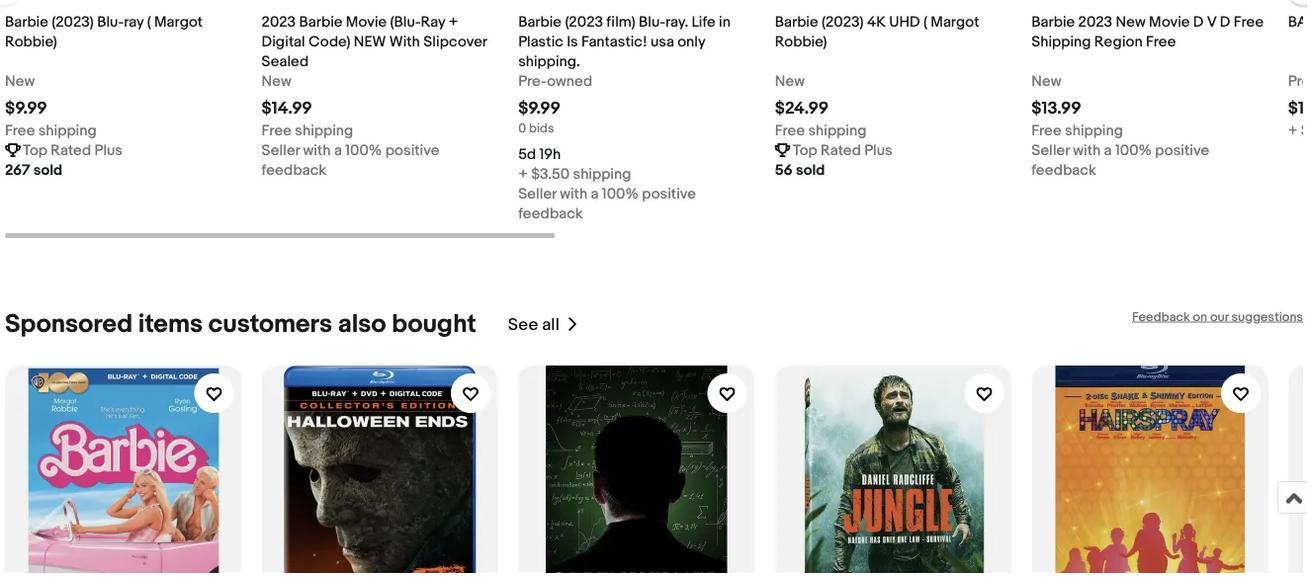 Task type: locate. For each thing, give the bounding box(es) containing it.
(
[[147, 13, 151, 31], [923, 13, 927, 31]]

with down $14.99
[[303, 141, 331, 159]]

feedback down '$3.50'
[[518, 205, 583, 223]]

movie left 'v'
[[1149, 13, 1190, 31]]

robbie) up new $24.99 free shipping
[[775, 33, 827, 50]]

1 horizontal spatial new text field
[[1032, 71, 1062, 91]]

1 robbie) from the left
[[5, 33, 57, 50]]

1 horizontal spatial plus
[[864, 141, 893, 159]]

+ inside 2023 barbie movie (blu-ray + digital code) new with slipcover sealed new $14.99 free shipping seller with a 100% positive feedback
[[449, 13, 458, 31]]

56 sold text field
[[775, 160, 825, 180]]

free inside 2023 barbie movie (blu-ray + digital code) new with slipcover sealed new $14.99 free shipping seller with a 100% positive feedback
[[262, 122, 292, 139]]

free shipping text field down $14.99
[[262, 121, 353, 140]]

free down $13.99 text box
[[1032, 122, 1062, 139]]

$14.99
[[262, 98, 312, 119]]

+ $ text field
[[1288, 121, 1308, 140]]

pre-
[[518, 72, 547, 90]]

0 horizontal spatial seller
[[262, 141, 300, 159]]

2 $9.99 text field from the left
[[518, 98, 561, 119]]

free
[[1234, 13, 1264, 31], [1146, 33, 1176, 50], [5, 122, 35, 139], [262, 122, 292, 139], [775, 122, 805, 139], [1032, 122, 1062, 139]]

barbie inside barbie 2023 new movie d v d free shipping region free
[[1032, 13, 1075, 31]]

$10 text field
[[1288, 98, 1308, 119]]

1 horizontal spatial blu-
[[639, 13, 666, 31]]

with
[[389, 33, 420, 50]]

seller
[[262, 141, 300, 159], [1032, 141, 1070, 159], [518, 185, 556, 203]]

(2023) inside barbie (2023)  4k uhd ( margot robbie)
[[822, 13, 864, 31]]

1 horizontal spatial d
[[1220, 13, 1230, 31]]

+ inside barbie (2023 film) blu-ray. life in plastic is fantastic!  usa only shipping. pre-owned $9.99 0 bids 5d 19h + $3.50 shipping seller with a 100% positive feedback
[[518, 165, 528, 183]]

margot for $9.99
[[154, 13, 203, 31]]

barbie
[[5, 13, 48, 31], [299, 13, 343, 31], [518, 13, 562, 31], [775, 13, 818, 31], [1032, 13, 1075, 31]]

shipping.
[[518, 52, 580, 70]]

2 sold from the left
[[796, 161, 825, 179]]

barbie up plastic
[[518, 13, 562, 31]]

seller down '$3.50'
[[518, 185, 556, 203]]

robbie) up new $9.99 free shipping
[[5, 33, 57, 50]]

2 new text field from the left
[[775, 71, 805, 91]]

(2023)
[[52, 13, 94, 31], [822, 13, 864, 31]]

1 horizontal spatial sold
[[796, 161, 825, 179]]

2023 up region
[[1078, 13, 1113, 31]]

1 new text field from the left
[[262, 71, 292, 91]]

d left 'v'
[[1193, 13, 1204, 31]]

barbie inside barbie (2023)  4k uhd ( margot robbie)
[[775, 13, 818, 31]]

56
[[775, 161, 793, 179]]

plus
[[94, 141, 123, 159], [864, 141, 893, 159]]

new $9.99 free shipping
[[5, 72, 97, 139]]

0 horizontal spatial a
[[334, 141, 342, 159]]

$13.99 text field
[[1032, 98, 1081, 119]]

free shipping text field down $24.99 text box
[[775, 121, 867, 140]]

1 plus from the left
[[94, 141, 123, 159]]

1 horizontal spatial top rated plus text field
[[793, 140, 893, 160]]

0 horizontal spatial new text field
[[262, 71, 292, 91]]

1 free shipping text field from the left
[[775, 121, 867, 140]]

all
[[542, 314, 560, 335]]

sold
[[33, 161, 62, 179], [796, 161, 825, 179]]

shipping down $13.99 text box
[[1065, 122, 1123, 139]]

seller down $14.99
[[262, 141, 300, 159]]

2 (2023) from the left
[[822, 13, 864, 31]]

Top Rated Plus text field
[[23, 140, 123, 160], [793, 140, 893, 160]]

2 free shipping text field from the left
[[1032, 121, 1123, 140]]

0 horizontal spatial (
[[147, 13, 151, 31]]

shipping up 267 sold text field
[[38, 122, 97, 139]]

0 horizontal spatial (2023)
[[52, 13, 94, 31]]

positive inside new $13.99 free shipping seller with a 100% positive feedback
[[1155, 141, 1209, 159]]

new text field up $13.99
[[1032, 71, 1062, 91]]

new inside new $13.99 free shipping seller with a 100% positive feedback
[[1032, 72, 1062, 90]]

$9.99 up 267 sold text field
[[5, 98, 47, 119]]

1 horizontal spatial (2023)
[[822, 13, 864, 31]]

plus down new $9.99 free shipping
[[94, 141, 123, 159]]

also
[[338, 310, 386, 340]]

shipping inside new $9.99 free shipping
[[38, 122, 97, 139]]

2 robbie) from the left
[[775, 33, 827, 50]]

new text field up the 267
[[5, 71, 35, 91]]

1 vertical spatial +
[[1288, 122, 1298, 139]]

1 horizontal spatial with
[[560, 185, 587, 203]]

0 horizontal spatial movie
[[346, 13, 387, 31]]

top up 267 sold
[[23, 141, 47, 159]]

bids
[[529, 121, 554, 136]]

2 horizontal spatial positive
[[1155, 141, 1209, 159]]

+ up slipcover
[[449, 13, 458, 31]]

(2023) left ray
[[52, 13, 94, 31]]

2 horizontal spatial seller
[[1032, 141, 1070, 159]]

plus down new $24.99 free shipping
[[864, 141, 893, 159]]

$9.99
[[5, 98, 47, 119], [518, 98, 561, 119]]

0 horizontal spatial margot
[[154, 13, 203, 31]]

1 horizontal spatial positive
[[642, 185, 696, 203]]

2 top rated plus text field from the left
[[793, 140, 893, 160]]

2 horizontal spatial a
[[1104, 141, 1112, 159]]

(2023) inside barbie (2023)  blu-ray ( margot robbie)
[[52, 13, 94, 31]]

5d
[[518, 145, 536, 163]]

1 horizontal spatial top
[[793, 141, 817, 159]]

barbie inside 2023 barbie movie (blu-ray + digital code) new with slipcover sealed new $14.99 free shipping seller with a 100% positive feedback
[[299, 13, 343, 31]]

1 vertical spatial seller with a 100% positive feedback text field
[[518, 184, 755, 224]]

rated
[[51, 141, 91, 159], [821, 141, 861, 159]]

0 horizontal spatial +
[[449, 13, 458, 31]]

shipping down $24.99 text box
[[808, 122, 867, 139]]

$14.99 text field
[[262, 98, 312, 119]]

2 horizontal spatial +
[[1288, 122, 1298, 139]]

new down sealed on the top of page
[[262, 72, 292, 90]]

sold inside text box
[[796, 161, 825, 179]]

1 horizontal spatial (
[[923, 13, 927, 31]]

barbie (2023)  4k uhd ( margot robbie)
[[775, 13, 979, 50]]

movie
[[346, 13, 387, 31], [1149, 13, 1190, 31]]

margot
[[154, 13, 203, 31], [931, 13, 979, 31]]

feedback inside 2023 barbie movie (blu-ray + digital code) new with slipcover sealed new $14.99 free shipping seller with a 100% positive feedback
[[262, 161, 326, 179]]

new text field for $9.99
[[5, 71, 35, 91]]

1 new text field from the left
[[5, 71, 35, 91]]

2 $9.99 from the left
[[518, 98, 561, 119]]

plastic
[[518, 33, 564, 50]]

barbie inside barbie (2023)  blu-ray ( margot robbie)
[[5, 13, 48, 31]]

2023 barbie movie (blu-ray + digital code) new with slipcover sealed new $14.99 free shipping seller with a 100% positive feedback
[[262, 13, 487, 179]]

plus for $24.99
[[864, 141, 893, 159]]

0 horizontal spatial blu-
[[97, 13, 124, 31]]

shipping
[[38, 122, 97, 139], [295, 122, 353, 139], [808, 122, 867, 139], [1065, 122, 1123, 139], [573, 165, 631, 183]]

1 horizontal spatial seller
[[518, 185, 556, 203]]

1 horizontal spatial top rated plus
[[793, 141, 893, 159]]

1 free shipping text field from the left
[[5, 121, 97, 140]]

free up the 267
[[5, 122, 35, 139]]

a inside 2023 barbie movie (blu-ray + digital code) new with slipcover sealed new $14.99 free shipping seller with a 100% positive feedback
[[334, 141, 342, 159]]

sold right the 56
[[796, 161, 825, 179]]

0 horizontal spatial positive
[[385, 141, 439, 159]]

new $24.99 free shipping
[[775, 72, 867, 139]]

( right uhd
[[923, 13, 927, 31]]

with inside 2023 barbie movie (blu-ray + digital code) new with slipcover sealed new $14.99 free shipping seller with a 100% positive feedback
[[303, 141, 331, 159]]

1 sold from the left
[[33, 161, 62, 179]]

0 vertical spatial seller with a 100% positive feedback text field
[[1032, 140, 1268, 180]]

New text field
[[262, 71, 292, 91], [775, 71, 805, 91]]

rated up 56 sold text box
[[821, 141, 861, 159]]

1 $9.99 text field from the left
[[5, 98, 47, 119]]

barbie right in
[[775, 13, 818, 31]]

1 horizontal spatial $9.99
[[518, 98, 561, 119]]

0
[[518, 121, 526, 136]]

0 horizontal spatial seller with a 100% positive feedback text field
[[518, 184, 755, 224]]

2 new text field from the left
[[1032, 71, 1062, 91]]

barbie up shipping
[[1032, 13, 1075, 31]]

0 horizontal spatial rated
[[51, 141, 91, 159]]

sold inside text field
[[33, 161, 62, 179]]

new inside new $9.99 free shipping
[[5, 72, 35, 90]]

feedback down $14.99
[[262, 161, 326, 179]]

1 horizontal spatial 2023
[[1078, 13, 1113, 31]]

1 horizontal spatial 100%
[[602, 185, 639, 203]]

0 horizontal spatial $9.99 text field
[[5, 98, 47, 119]]

19h
[[539, 145, 561, 163]]

suggestions
[[1232, 310, 1303, 325]]

2 top rated plus from the left
[[793, 141, 893, 159]]

2 top from the left
[[793, 141, 817, 159]]

0 horizontal spatial free shipping text field
[[775, 121, 867, 140]]

2 plus from the left
[[864, 141, 893, 159]]

uhd
[[889, 13, 920, 31]]

1 rated from the left
[[51, 141, 91, 159]]

1 horizontal spatial seller with a 100% positive feedback text field
[[1032, 140, 1268, 180]]

2023 up digital
[[262, 13, 296, 31]]

100%
[[345, 141, 382, 159], [1115, 141, 1152, 159], [602, 185, 639, 203]]

shipping inside new $24.99 free shipping
[[808, 122, 867, 139]]

0 vertical spatial +
[[449, 13, 458, 31]]

0 horizontal spatial top rated plus
[[23, 141, 123, 159]]

robbie) inside barbie (2023)  blu-ray ( margot robbie)
[[5, 33, 57, 50]]

see all
[[508, 314, 560, 335]]

( right ray
[[147, 13, 151, 31]]

margot right uhd
[[931, 13, 979, 31]]

0 horizontal spatial d
[[1193, 13, 1204, 31]]

sponsored items customers also bought
[[5, 310, 476, 340]]

sold right the 267
[[33, 161, 62, 179]]

1 horizontal spatial margot
[[931, 13, 979, 31]]

1 barbie from the left
[[5, 13, 48, 31]]

0 horizontal spatial feedback
[[262, 161, 326, 179]]

new
[[1116, 13, 1146, 31], [5, 72, 35, 90], [262, 72, 292, 90], [775, 72, 805, 90], [1032, 72, 1062, 90]]

(2023) for $24.99
[[822, 13, 864, 31]]

top rated plus
[[23, 141, 123, 159], [793, 141, 893, 159]]

0 horizontal spatial new text field
[[5, 71, 35, 91]]

top rated plus up 267 sold
[[23, 141, 123, 159]]

sold for $24.99
[[796, 161, 825, 179]]

with
[[303, 141, 331, 159], [1073, 141, 1101, 159], [560, 185, 587, 203]]

2 barbie from the left
[[299, 13, 343, 31]]

100% inside barbie (2023 film) blu-ray. life in plastic is fantastic!  usa only shipping. pre-owned $9.99 0 bids 5d 19h + $3.50 shipping seller with a 100% positive feedback
[[602, 185, 639, 203]]

1 horizontal spatial new text field
[[775, 71, 805, 91]]

$9.99 text field up bids
[[518, 98, 561, 119]]

1 (2023) from the left
[[52, 13, 94, 31]]

rated for $24.99
[[821, 141, 861, 159]]

free shipping text field down $13.99
[[1032, 121, 1123, 140]]

sponsored
[[5, 310, 133, 340]]

new text field for $24.99
[[775, 71, 805, 91]]

with inside barbie (2023 film) blu-ray. life in plastic is fantastic!  usa only shipping. pre-owned $9.99 0 bids 5d 19h + $3.50 shipping seller with a 100% positive feedback
[[560, 185, 587, 203]]

free shipping text field up 267 sold text field
[[5, 121, 97, 140]]

1 horizontal spatial feedback
[[518, 205, 583, 223]]

feedback on our suggestions link
[[1132, 310, 1303, 325]]

barbie inside barbie (2023 film) blu-ray. life in plastic is fantastic!  usa only shipping. pre-owned $9.99 0 bids 5d 19h + $3.50 shipping seller with a 100% positive feedback
[[518, 13, 562, 31]]

new inside new $24.99 free shipping
[[775, 72, 805, 90]]

0 horizontal spatial 100%
[[345, 141, 382, 159]]

new up region
[[1116, 13, 1146, 31]]

+ $3.50 shipping text field
[[518, 164, 631, 184]]

rated up 267 sold
[[51, 141, 91, 159]]

2 horizontal spatial feedback
[[1032, 161, 1096, 179]]

2 2023 from the left
[[1078, 13, 1113, 31]]

free inside new $9.99 free shipping
[[5, 122, 35, 139]]

v
[[1207, 13, 1217, 31]]

2 blu- from the left
[[639, 13, 666, 31]]

1 horizontal spatial robbie)
[[775, 33, 827, 50]]

0 horizontal spatial 2023
[[262, 13, 296, 31]]

( for $9.99
[[147, 13, 151, 31]]

digital
[[262, 33, 305, 50]]

barbie up the code)
[[299, 13, 343, 31]]

positive
[[385, 141, 439, 159], [1155, 141, 1209, 159], [642, 185, 696, 203]]

See all text field
[[508, 314, 560, 335]]

1 movie from the left
[[346, 13, 387, 31]]

+ down 5d
[[518, 165, 528, 183]]

Free shipping text field
[[5, 121, 97, 140], [262, 121, 353, 140]]

barbie up new $9.99 free shipping
[[5, 13, 48, 31]]

0 horizontal spatial $9.99
[[5, 98, 47, 119]]

(2023) for $9.99
[[52, 13, 94, 31]]

56 sold
[[775, 161, 825, 179]]

top rated plus up 56 sold text box
[[793, 141, 893, 159]]

seller inside 2023 barbie movie (blu-ray + digital code) new with slipcover sealed new $14.99 free shipping seller with a 100% positive feedback
[[262, 141, 300, 159]]

1 horizontal spatial a
[[591, 185, 599, 203]]

1 horizontal spatial +
[[518, 165, 528, 183]]

a
[[334, 141, 342, 159], [1104, 141, 1112, 159], [591, 185, 599, 203]]

movie up new
[[346, 13, 387, 31]]

free down $14.99
[[262, 122, 292, 139]]

items
[[138, 310, 203, 340]]

margot inside barbie (2023)  4k uhd ( margot robbie)
[[931, 13, 979, 31]]

with down + $3.50 shipping text box
[[560, 185, 587, 203]]

feedback on our suggestions
[[1132, 310, 1303, 325]]

with down $13.99
[[1073, 141, 1101, 159]]

267 sold text field
[[5, 160, 62, 180]]

robbie) inside barbie (2023)  4k uhd ( margot robbie)
[[775, 33, 827, 50]]

2023
[[262, 13, 296, 31], [1078, 13, 1113, 31]]

+
[[449, 13, 458, 31], [1288, 122, 1298, 139], [518, 165, 528, 183]]

1 ( from the left
[[147, 13, 151, 31]]

( inside barbie (2023)  blu-ray ( margot robbie)
[[147, 13, 151, 31]]

2 horizontal spatial 100%
[[1115, 141, 1152, 159]]

margot inside barbie (2023)  blu-ray ( margot robbie)
[[154, 13, 203, 31]]

free shipping text field for $13.99
[[1032, 121, 1123, 140]]

seller down $13.99 text box
[[1032, 141, 1070, 159]]

4 barbie from the left
[[775, 13, 818, 31]]

top up 56 sold text box
[[793, 141, 817, 159]]

2 vertical spatial +
[[518, 165, 528, 183]]

2 ( from the left
[[923, 13, 927, 31]]

0 horizontal spatial sold
[[33, 161, 62, 179]]

shipping inside new $13.99 free shipping seller with a 100% positive feedback
[[1065, 122, 1123, 139]]

New text field
[[5, 71, 35, 91], [1032, 71, 1062, 91]]

1 $9.99 from the left
[[5, 98, 47, 119]]

free down $24.99
[[775, 122, 805, 139]]

2 horizontal spatial with
[[1073, 141, 1101, 159]]

Seller with a 100% positive feedback text field
[[1032, 140, 1268, 180], [518, 184, 755, 224]]

new up $24.99 text box
[[775, 72, 805, 90]]

$9.99 inside barbie (2023 film) blu-ray. life in plastic is fantastic!  usa only shipping. pre-owned $9.99 0 bids 5d 19h + $3.50 shipping seller with a 100% positive feedback
[[518, 98, 561, 119]]

margot for $24.99
[[931, 13, 979, 31]]

new up the 267
[[5, 72, 35, 90]]

new text field up $24.99 text box
[[775, 71, 805, 91]]

feedback
[[262, 161, 326, 179], [1032, 161, 1096, 179], [518, 205, 583, 223]]

slipcover
[[423, 33, 487, 50]]

0 horizontal spatial free shipping text field
[[5, 121, 97, 140]]

0 horizontal spatial robbie)
[[5, 33, 57, 50]]

1 horizontal spatial rated
[[821, 141, 861, 159]]

3 barbie from the left
[[518, 13, 562, 31]]

barbie for $9.99
[[5, 13, 48, 31]]

$24.99
[[775, 98, 829, 119]]

shipping right '$3.50'
[[573, 165, 631, 183]]

new for $24.99
[[775, 72, 805, 90]]

1 top rated plus text field from the left
[[23, 140, 123, 160]]

shipping down $14.99
[[295, 122, 353, 139]]

shipping for $24.99
[[808, 122, 867, 139]]

feedback down $13.99 text box
[[1032, 161, 1096, 179]]

new text field down sealed on the top of page
[[262, 71, 292, 91]]

d right 'v'
[[1220, 13, 1230, 31]]

barbie 2023 new movie d v d free shipping region free
[[1032, 13, 1264, 50]]

Free shipping text field
[[775, 121, 867, 140], [1032, 121, 1123, 140]]

2 movie from the left
[[1149, 13, 1190, 31]]

barbie (2023)  blu-ray ( margot robbie)
[[5, 13, 203, 50]]

seller inside new $13.99 free shipping seller with a 100% positive feedback
[[1032, 141, 1070, 159]]

d
[[1193, 13, 1204, 31], [1220, 13, 1230, 31]]

1 2023 from the left
[[262, 13, 296, 31]]

top rated plus text field up "56 sold" on the right of page
[[793, 140, 893, 160]]

1 horizontal spatial $9.99 text field
[[518, 98, 561, 119]]

movie inside 2023 barbie movie (blu-ray + digital code) new with slipcover sealed new $14.99 free shipping seller with a 100% positive feedback
[[346, 13, 387, 31]]

shipping for $9.99
[[38, 122, 97, 139]]

2 margot from the left
[[931, 13, 979, 31]]

top rated plus text field up 267 sold
[[23, 140, 123, 160]]

robbie)
[[5, 33, 57, 50], [775, 33, 827, 50]]

+ left $
[[1288, 122, 1298, 139]]

0 horizontal spatial top
[[23, 141, 47, 159]]

2 free shipping text field from the left
[[262, 121, 353, 140]]

0 horizontal spatial plus
[[94, 141, 123, 159]]

1 horizontal spatial movie
[[1149, 13, 1190, 31]]

$9.99 up bids
[[518, 98, 561, 119]]

1 blu- from the left
[[97, 13, 124, 31]]

1 horizontal spatial free shipping text field
[[1032, 121, 1123, 140]]

(2023) left 4k
[[822, 13, 864, 31]]

sealed
[[262, 52, 309, 70]]

1 top from the left
[[23, 141, 47, 159]]

5 barbie from the left
[[1032, 13, 1075, 31]]

blu-
[[97, 13, 124, 31], [639, 13, 666, 31]]

2 rated from the left
[[821, 141, 861, 159]]

new up $13.99
[[1032, 72, 1062, 90]]

1 margot from the left
[[154, 13, 203, 31]]

5d 19h text field
[[518, 144, 561, 164]]

top
[[23, 141, 47, 159], [793, 141, 817, 159]]

a inside new $13.99 free shipping seller with a 100% positive feedback
[[1104, 141, 1112, 159]]

$9.99 text field
[[5, 98, 47, 119], [518, 98, 561, 119]]

free inside new $24.99 free shipping
[[775, 122, 805, 139]]

seller inside barbie (2023 film) blu-ray. life in plastic is fantastic!  usa only shipping. pre-owned $9.99 0 bids 5d 19h + $3.50 shipping seller with a 100% positive feedback
[[518, 185, 556, 203]]

1 top rated plus from the left
[[23, 141, 123, 159]]

margot right ray
[[154, 13, 203, 31]]

+ inside pre $10 + $
[[1288, 122, 1298, 139]]

( inside barbie (2023)  4k uhd ( margot robbie)
[[923, 13, 927, 31]]

$9.99 text field up 267 sold text field
[[5, 98, 47, 119]]

0 horizontal spatial with
[[303, 141, 331, 159]]

1 horizontal spatial free shipping text field
[[262, 121, 353, 140]]

0 horizontal spatial top rated plus text field
[[23, 140, 123, 160]]



Task type: describe. For each thing, give the bounding box(es) containing it.
267
[[5, 161, 30, 179]]

only
[[678, 33, 705, 50]]

top for $24.99
[[793, 141, 817, 159]]

top rated plus for $9.99
[[23, 141, 123, 159]]

shipping inside 2023 barbie movie (blu-ray + digital code) new with slipcover sealed new $14.99 free shipping seller with a 100% positive feedback
[[295, 122, 353, 139]]

Pre-owned text field
[[518, 71, 592, 91]]

free right region
[[1146, 33, 1176, 50]]

our
[[1210, 310, 1229, 325]]

customers
[[208, 310, 332, 340]]

movie inside barbie 2023 new movie d v d free shipping region free
[[1149, 13, 1190, 31]]

new $13.99 free shipping seller with a 100% positive feedback
[[1032, 72, 1213, 179]]

$
[[1301, 122, 1308, 139]]

(blu-
[[390, 13, 421, 31]]

2 d from the left
[[1220, 13, 1230, 31]]

shipping inside barbie (2023 film) blu-ray. life in plastic is fantastic!  usa only shipping. pre-owned $9.99 0 bids 5d 19h + $3.50 shipping seller with a 100% positive feedback
[[573, 165, 631, 183]]

fantastic!
[[581, 33, 647, 50]]

with inside new $13.99 free shipping seller with a 100% positive feedback
[[1073, 141, 1101, 159]]

free right 'v'
[[1234, 13, 1264, 31]]

bar
[[1288, 13, 1308, 31]]

( for $24.99
[[923, 13, 927, 31]]

267 sold
[[5, 161, 62, 179]]

film)
[[606, 13, 636, 31]]

feedback
[[1132, 310, 1190, 325]]

is
[[567, 33, 578, 50]]

usa
[[651, 33, 674, 50]]

top rated plus for $24.99
[[793, 141, 893, 159]]

new for $9.99
[[5, 72, 35, 90]]

sold for $9.99
[[33, 161, 62, 179]]

(2023
[[565, 13, 603, 31]]

robbie) for $9.99
[[5, 33, 57, 50]]

top rated plus text field for $24.99
[[793, 140, 893, 160]]

code)
[[308, 33, 350, 50]]

bought
[[392, 310, 476, 340]]

0 bids text field
[[518, 121, 554, 136]]

positive inside 2023 barbie movie (blu-ray + digital code) new with slipcover sealed new $14.99 free shipping seller with a 100% positive feedback
[[385, 141, 439, 159]]

positive inside barbie (2023 film) blu-ray. life in plastic is fantastic!  usa only shipping. pre-owned $9.99 0 bids 5d 19h + $3.50 shipping seller with a 100% positive feedback
[[642, 185, 696, 203]]

blu- inside barbie (2023 film) blu-ray. life in plastic is fantastic!  usa only shipping. pre-owned $9.99 0 bids 5d 19h + $3.50 shipping seller with a 100% positive feedback
[[639, 13, 666, 31]]

$3.50
[[531, 165, 570, 183]]

2023 inside barbie 2023 new movie d v d free shipping region free
[[1078, 13, 1113, 31]]

barbie for $24.99
[[775, 13, 818, 31]]

a inside barbie (2023 film) blu-ray. life in plastic is fantastic!  usa only shipping. pre-owned $9.99 0 bids 5d 19h + $3.50 shipping seller with a 100% positive feedback
[[591, 185, 599, 203]]

feedback inside barbie (2023 film) blu-ray. life in plastic is fantastic!  usa only shipping. pre-owned $9.99 0 bids 5d 19h + $3.50 shipping seller with a 100% positive feedback
[[518, 205, 583, 223]]

ray.
[[666, 13, 688, 31]]

$9.99 text field for (2023
[[518, 98, 561, 119]]

free shipping text field for $24.99
[[775, 121, 867, 140]]

in
[[719, 13, 731, 31]]

new
[[354, 33, 386, 50]]

plus for $9.99
[[94, 141, 123, 159]]

free shipping text field for $9.99
[[5, 121, 97, 140]]

new inside 2023 barbie movie (blu-ray + digital code) new with slipcover sealed new $14.99 free shipping seller with a 100% positive feedback
[[262, 72, 292, 90]]

robbie) for $24.99
[[775, 33, 827, 50]]

free inside new $13.99 free shipping seller with a 100% positive feedback
[[1032, 122, 1062, 139]]

new text field for $14.99
[[262, 71, 292, 91]]

barbie for $13.99
[[1032, 13, 1075, 31]]

$10
[[1288, 98, 1308, 119]]

ray
[[421, 13, 445, 31]]

on
[[1193, 310, 1207, 325]]

shipping for $13.99
[[1065, 122, 1123, 139]]

$24.99 text field
[[775, 98, 829, 119]]

Pre text field
[[1288, 71, 1308, 91]]

see
[[508, 314, 538, 335]]

rated for $9.99
[[51, 141, 91, 159]]

life
[[692, 13, 716, 31]]

free shipping text field for $14.99
[[262, 121, 353, 140]]

1 d from the left
[[1193, 13, 1204, 31]]

100% inside new $13.99 free shipping seller with a 100% positive feedback
[[1115, 141, 1152, 159]]

feedback inside new $13.99 free shipping seller with a 100% positive feedback
[[1032, 161, 1096, 179]]

new text field for $13.99
[[1032, 71, 1062, 91]]

owned
[[547, 72, 592, 90]]

2023 inside 2023 barbie movie (blu-ray + digital code) new with slipcover sealed new $14.99 free shipping seller with a 100% positive feedback
[[262, 13, 296, 31]]

pre $10 + $
[[1288, 72, 1308, 139]]

ray
[[124, 13, 144, 31]]

blu- inside barbie (2023)  blu-ray ( margot robbie)
[[97, 13, 124, 31]]

pre
[[1288, 72, 1308, 90]]

$9.99 text field for $9.99
[[5, 98, 47, 119]]

$13.99
[[1032, 98, 1081, 119]]

region
[[1094, 33, 1143, 50]]

4k
[[867, 13, 886, 31]]

see all link
[[508, 310, 579, 340]]

top for $9.99
[[23, 141, 47, 159]]

barbie (2023 film) blu-ray. life in plastic is fantastic!  usa only shipping. pre-owned $9.99 0 bids 5d 19h + $3.50 shipping seller with a 100% positive feedback
[[518, 13, 731, 223]]

100% inside 2023 barbie movie (blu-ray + digital code) new with slipcover sealed new $14.99 free shipping seller with a 100% positive feedback
[[345, 141, 382, 159]]

Seller with a 100% positive feedback text field
[[262, 140, 499, 180]]

shipping
[[1032, 33, 1091, 50]]

new inside barbie 2023 new movie d v d free shipping region free
[[1116, 13, 1146, 31]]

new for $13.99
[[1032, 72, 1062, 90]]

$9.99 inside new $9.99 free shipping
[[5, 98, 47, 119]]

top rated plus text field for $9.99
[[23, 140, 123, 160]]



Task type: vqa. For each thing, say whether or not it's contained in the screenshot.
'Vtg Josef Hospodka Czech Art Glass Vase Lamp Cranberry Pink Mid Century Modern - Picture 1 of 11'
no



